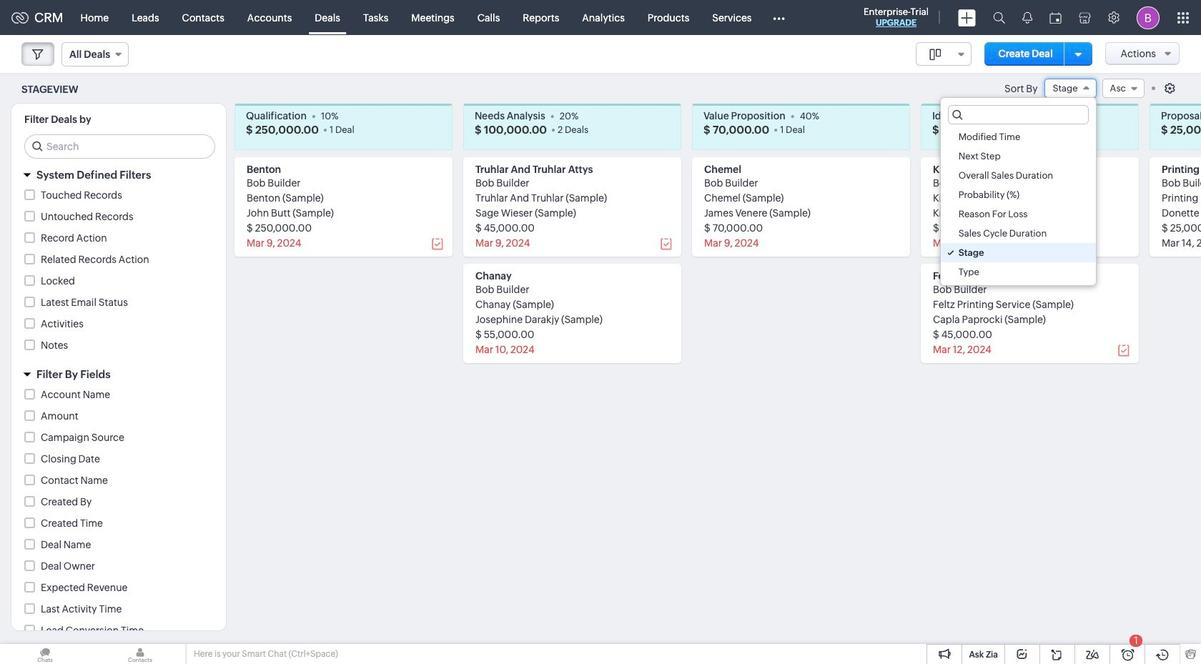 Task type: locate. For each thing, give the bounding box(es) containing it.
signals element
[[1014, 0, 1042, 35]]

option
[[941, 127, 1096, 147], [941, 147, 1096, 166], [941, 166, 1096, 185], [941, 185, 1096, 205], [941, 205, 1096, 224], [941, 224, 1096, 243], [941, 243, 1096, 263], [941, 263, 1096, 282]]

Search text field
[[25, 135, 215, 158]]

8 option from the top
[[941, 263, 1096, 282]]

None field
[[1045, 79, 1097, 98]]

profile image
[[1137, 6, 1160, 29]]

6 option from the top
[[941, 224, 1096, 243]]

7 option from the top
[[941, 243, 1096, 263]]

list box
[[941, 127, 1096, 285]]

contacts image
[[95, 645, 185, 665]]

None text field
[[949, 106, 1089, 124]]

1 option from the top
[[941, 127, 1096, 147]]



Task type: vqa. For each thing, say whether or not it's contained in the screenshot.
Calendar Image at the right top of the page
yes



Task type: describe. For each thing, give the bounding box(es) containing it.
2 option from the top
[[941, 147, 1096, 166]]

logo image
[[11, 12, 29, 23]]

create menu element
[[950, 0, 985, 35]]

create menu image
[[959, 9, 976, 26]]

chats image
[[0, 645, 90, 665]]

calendar image
[[1050, 12, 1062, 23]]

3 option from the top
[[941, 166, 1096, 185]]

profile element
[[1129, 0, 1169, 35]]

search element
[[985, 0, 1014, 35]]

5 option from the top
[[941, 205, 1096, 224]]

signals image
[[1023, 11, 1033, 24]]

4 option from the top
[[941, 185, 1096, 205]]

search image
[[994, 11, 1006, 24]]



